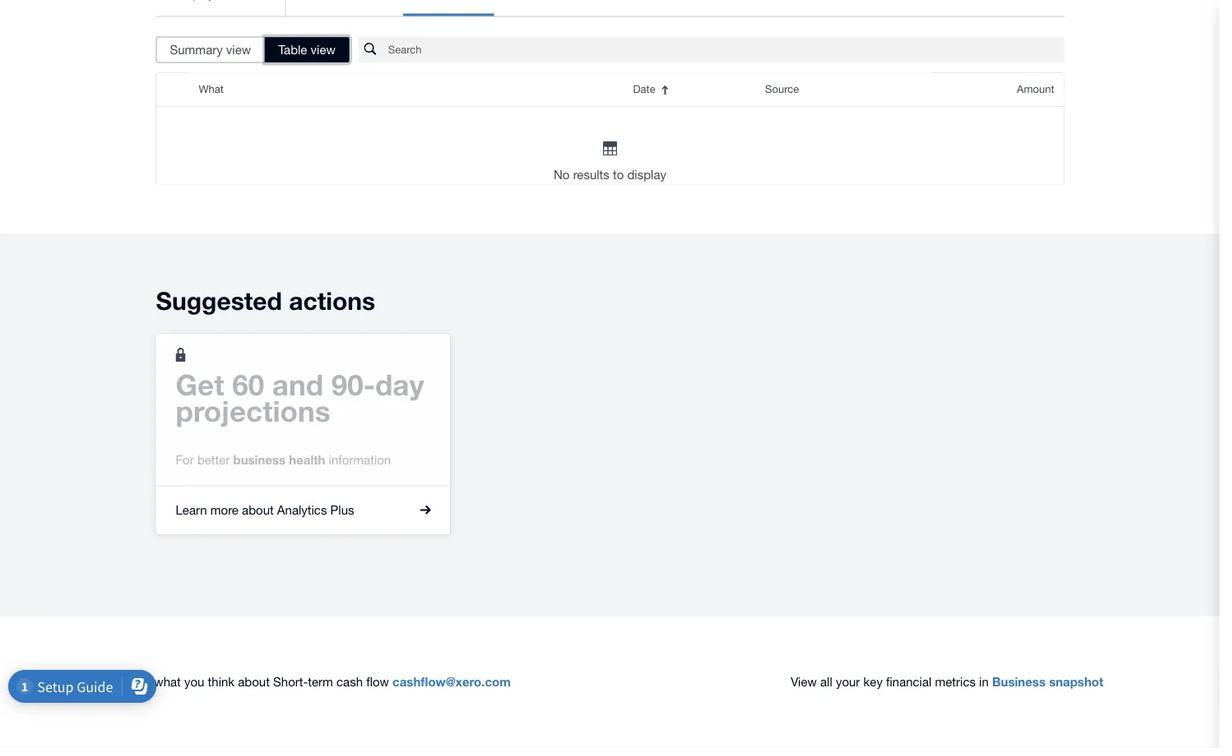 Task type: describe. For each thing, give the bounding box(es) containing it.
about inside button
[[242, 504, 274, 518]]

and
[[272, 368, 324, 402]]

snapshot
[[1050, 676, 1104, 690]]

tell us what you think about short-term cash flow cashflow@xero.com
[[116, 676, 511, 690]]

better
[[197, 453, 230, 468]]

cash
[[337, 676, 363, 690]]

what button
[[189, 73, 623, 106]]

plus
[[331, 504, 354, 518]]

in
[[980, 676, 989, 690]]

what
[[154, 676, 181, 690]]

key
[[864, 676, 883, 690]]

tell
[[116, 676, 134, 690]]

view for table view
[[311, 43, 336, 57]]

summary
[[170, 43, 223, 57]]

business
[[993, 676, 1046, 690]]

financial
[[886, 676, 932, 690]]

business
[[233, 453, 286, 468]]

results
[[573, 168, 610, 182]]

no results to display
[[554, 168, 667, 182]]

projection breakdown view option group
[[156, 37, 350, 63]]

day
[[375, 368, 424, 402]]

amount button
[[932, 73, 1065, 106]]

90-
[[332, 368, 375, 402]]

summary view
[[170, 43, 251, 57]]

amount
[[1017, 83, 1055, 96]]

learn more about analytics plus button
[[156, 487, 450, 535]]

view for summary view
[[226, 43, 251, 57]]

list of upcoming transactions within the selected timeframe element
[[156, 73, 1065, 185]]

cashflow@xero.com link
[[393, 676, 511, 690]]

learn
[[176, 504, 207, 518]]

table
[[278, 43, 307, 57]]

for
[[176, 453, 194, 468]]

what
[[199, 83, 224, 96]]

source
[[766, 83, 799, 96]]

date button
[[623, 73, 756, 106]]

get
[[176, 368, 224, 402]]

us
[[138, 676, 151, 690]]

analytics
[[277, 504, 327, 518]]

source button
[[756, 73, 932, 106]]

information
[[329, 453, 391, 468]]

metrics
[[935, 676, 976, 690]]

table view
[[278, 43, 336, 57]]

suggested
[[156, 286, 282, 316]]



Task type: vqa. For each thing, say whether or not it's contained in the screenshot.
Search for a document search box in the top of the page
yes



Task type: locate. For each thing, give the bounding box(es) containing it.
get 60 and 90-day projections
[[176, 368, 424, 428]]

1 horizontal spatial view
[[311, 43, 336, 57]]

cashflow@xero.com
[[393, 676, 511, 690]]

2 view from the left
[[311, 43, 336, 57]]

business snapshot link
[[993, 676, 1104, 690]]

you
[[184, 676, 204, 690]]

your
[[836, 676, 860, 690]]

about inside tell us what you think about short-term cash flow cashflow@xero.com
[[238, 676, 270, 690]]

view right summary
[[226, 43, 251, 57]]

1 vertical spatial about
[[238, 676, 270, 690]]

flow
[[366, 676, 389, 690]]

suggested actions
[[156, 286, 375, 316]]

no
[[554, 168, 570, 182]]

1 view from the left
[[226, 43, 251, 57]]

0 horizontal spatial view
[[226, 43, 251, 57]]

view
[[226, 43, 251, 57], [311, 43, 336, 57]]

to
[[613, 168, 624, 182]]

for better business health information
[[176, 453, 391, 468]]

display
[[628, 168, 667, 182]]

actions
[[289, 286, 375, 316]]

view right table
[[311, 43, 336, 57]]

short-
[[273, 676, 308, 690]]

view
[[791, 676, 817, 690]]

about right more
[[242, 504, 274, 518]]

projections
[[176, 394, 330, 428]]

Search for a document search field
[[388, 36, 1065, 64]]

learn more about analytics plus
[[176, 504, 354, 518]]

0 vertical spatial about
[[242, 504, 274, 518]]

health
[[289, 453, 325, 468]]

all
[[821, 676, 833, 690]]

60
[[232, 368, 264, 402]]

term
[[308, 676, 333, 690]]

about right think
[[238, 676, 270, 690]]

date
[[633, 83, 656, 96]]

think
[[208, 676, 235, 690]]

about
[[242, 504, 274, 518], [238, 676, 270, 690]]

view all your key financial metrics in business snapshot
[[791, 676, 1104, 690]]

more
[[210, 504, 239, 518]]



